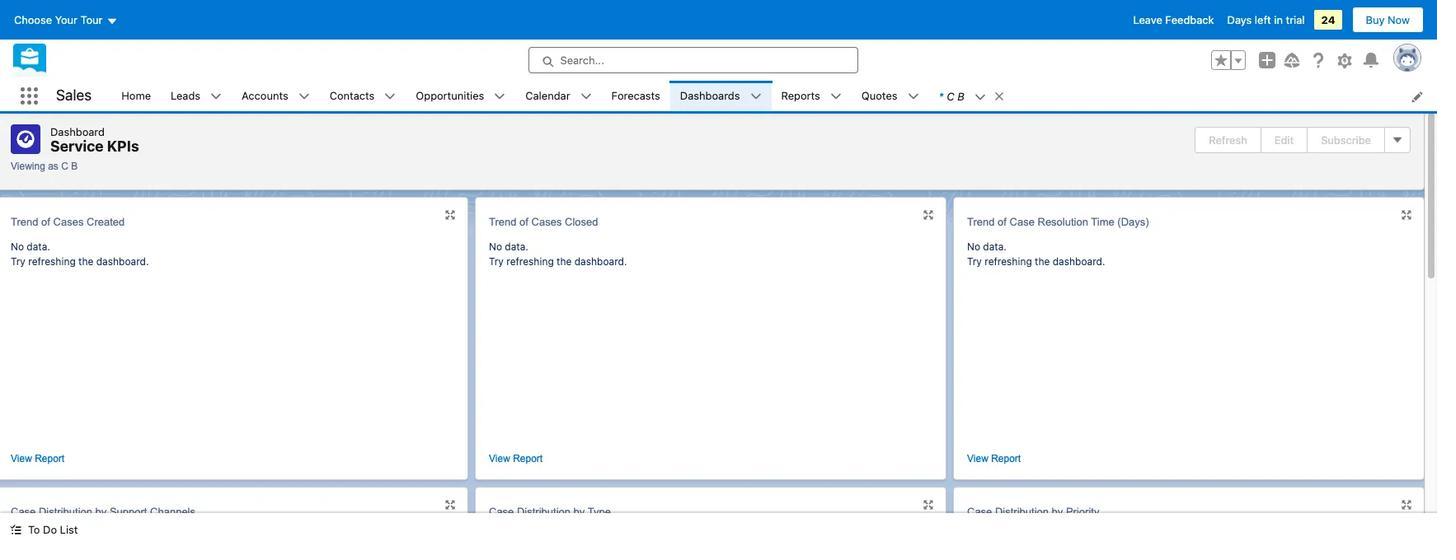 Task type: vqa. For each thing, say whether or not it's contained in the screenshot.
List
yes



Task type: locate. For each thing, give the bounding box(es) containing it.
text default image inside "accounts" list item
[[298, 91, 310, 103]]

choose your tour button
[[13, 7, 118, 33]]

calendar
[[526, 89, 571, 102]]

now
[[1388, 13, 1411, 26]]

text default image left reports link
[[750, 91, 762, 103]]

buy now
[[1367, 13, 1411, 26]]

opportunities link
[[406, 81, 494, 111]]

text default image
[[210, 91, 222, 103], [385, 91, 396, 103], [580, 91, 592, 103], [750, 91, 762, 103], [831, 91, 842, 103], [908, 91, 919, 103], [975, 91, 986, 103], [10, 525, 21, 536]]

text default image inside the contacts list item
[[385, 91, 396, 103]]

text default image right reports
[[831, 91, 842, 103]]

dashboards list item
[[671, 81, 772, 111]]

leads list item
[[161, 81, 232, 111]]

text default image for quotes
[[908, 91, 919, 103]]

choose your tour
[[14, 13, 103, 26]]

text default image inside list item
[[975, 91, 986, 103]]

do
[[43, 524, 57, 537]]

text default image
[[994, 91, 1005, 102], [298, 91, 310, 103], [494, 91, 506, 103]]

text default image inside dashboards list item
[[750, 91, 762, 103]]

quotes
[[862, 89, 898, 102]]

search...
[[561, 54, 605, 67]]

text default image down 'search...'
[[580, 91, 592, 103]]

accounts list item
[[232, 81, 320, 111]]

dashboards
[[680, 89, 740, 102]]

text default image right 'b'
[[994, 91, 1005, 102]]

text default image left calendar "link"
[[494, 91, 506, 103]]

list
[[112, 81, 1438, 111]]

to do list
[[28, 524, 78, 537]]

calendar link
[[516, 81, 580, 111]]

home link
[[112, 81, 161, 111]]

days left in trial
[[1228, 13, 1306, 26]]

feedback
[[1166, 13, 1215, 26]]

group
[[1212, 50, 1247, 70]]

1 horizontal spatial text default image
[[494, 91, 506, 103]]

text default image inside reports list item
[[831, 91, 842, 103]]

contacts link
[[320, 81, 385, 111]]

text default image inside calendar list item
[[580, 91, 592, 103]]

text default image left *
[[908, 91, 919, 103]]

leads link
[[161, 81, 210, 111]]

to
[[28, 524, 40, 537]]

0 horizontal spatial text default image
[[298, 91, 310, 103]]

accounts link
[[232, 81, 298, 111]]

buy now button
[[1353, 7, 1425, 33]]

text default image inside opportunities list item
[[494, 91, 506, 103]]

c
[[947, 90, 955, 103]]

text default image right 'b'
[[975, 91, 986, 103]]

* c b
[[939, 90, 965, 103]]

forecasts
[[612, 89, 661, 102]]

2 horizontal spatial text default image
[[994, 91, 1005, 102]]

calendar list item
[[516, 81, 602, 111]]

text default image for opportunities
[[494, 91, 506, 103]]

text default image right contacts
[[385, 91, 396, 103]]

*
[[939, 90, 944, 103]]

text default image for contacts
[[385, 91, 396, 103]]

contacts
[[330, 89, 375, 102]]

text default image left to
[[10, 525, 21, 536]]

reports link
[[772, 81, 831, 111]]

text default image inside list item
[[994, 91, 1005, 102]]

list item
[[929, 81, 1013, 111]]

accounts
[[242, 89, 288, 102]]

opportunities list item
[[406, 81, 516, 111]]

text default image right leads
[[210, 91, 222, 103]]

text default image inside the quotes list item
[[908, 91, 919, 103]]

text default image inside leads list item
[[210, 91, 222, 103]]

leave feedback
[[1134, 13, 1215, 26]]

text default image right accounts on the left
[[298, 91, 310, 103]]

left
[[1256, 13, 1272, 26]]

tour
[[81, 13, 103, 26]]



Task type: describe. For each thing, give the bounding box(es) containing it.
quotes list item
[[852, 81, 929, 111]]

reports
[[782, 89, 821, 102]]

opportunities
[[416, 89, 485, 102]]

search... button
[[528, 47, 858, 73]]

24
[[1322, 13, 1336, 26]]

in
[[1275, 13, 1284, 26]]

leads
[[171, 89, 201, 102]]

list containing home
[[112, 81, 1438, 111]]

text default image for calendar
[[580, 91, 592, 103]]

text default image for reports
[[831, 91, 842, 103]]

text default image for leads
[[210, 91, 222, 103]]

leave feedback link
[[1134, 13, 1215, 26]]

your
[[55, 13, 78, 26]]

text default image for accounts
[[298, 91, 310, 103]]

buy
[[1367, 13, 1386, 26]]

trial
[[1287, 13, 1306, 26]]

days
[[1228, 13, 1253, 26]]

text default image for dashboards
[[750, 91, 762, 103]]

to do list button
[[0, 514, 88, 547]]

sales
[[56, 87, 92, 104]]

forecasts link
[[602, 81, 671, 111]]

list
[[60, 524, 78, 537]]

choose
[[14, 13, 52, 26]]

dashboards link
[[671, 81, 750, 111]]

list item containing *
[[929, 81, 1013, 111]]

leave
[[1134, 13, 1163, 26]]

reports list item
[[772, 81, 852, 111]]

contacts list item
[[320, 81, 406, 111]]

home
[[121, 89, 151, 102]]

text default image inside "to do list" button
[[10, 525, 21, 536]]

b
[[958, 90, 965, 103]]

quotes link
[[852, 81, 908, 111]]



